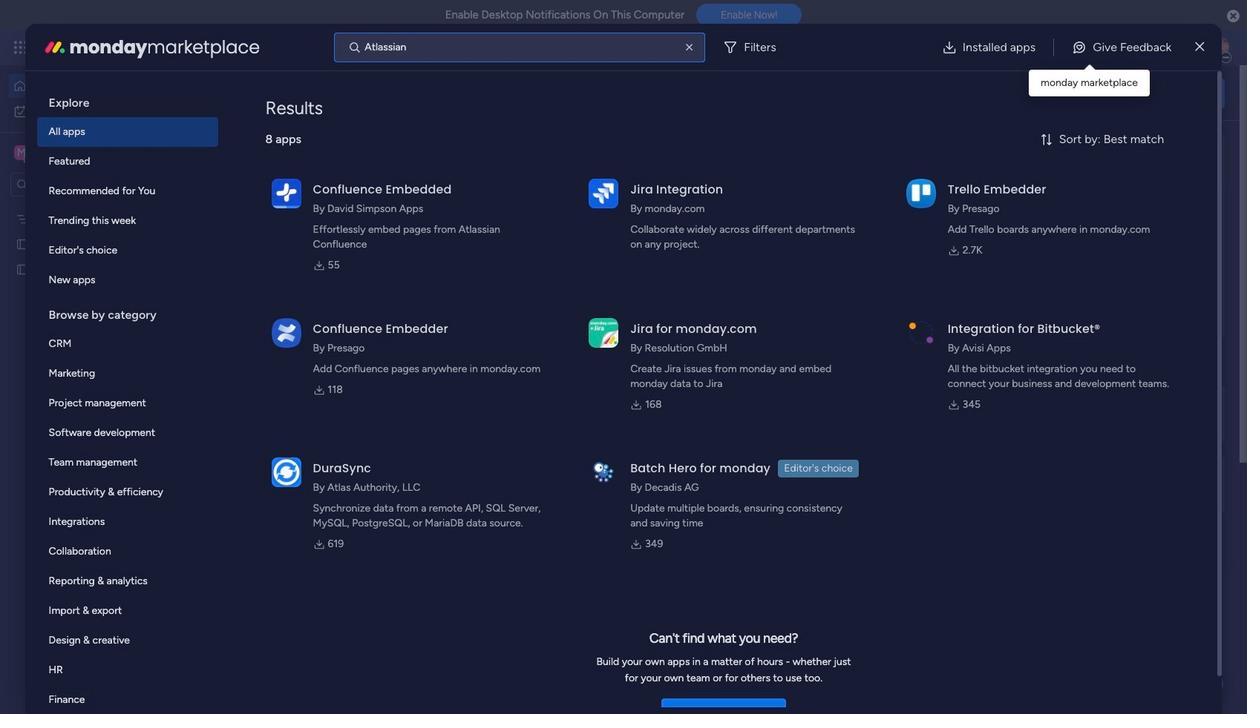 Task type: vqa. For each thing, say whether or not it's contained in the screenshot.
the leftmost Public board icon
yes



Task type: describe. For each thing, give the bounding box(es) containing it.
notifications image
[[984, 40, 999, 55]]

workspace image
[[14, 145, 29, 161]]

select product image
[[13, 40, 28, 55]]

public board image inside quick search results list box
[[248, 483, 264, 499]]

1 image
[[1028, 30, 1041, 47]]

james peterson image
[[1206, 36, 1229, 59]]

v2 user feedback image
[[1014, 85, 1026, 102]]

invite members image
[[1049, 40, 1064, 55]]

templates image image
[[1016, 142, 1212, 244]]

1 horizontal spatial monday marketplace image
[[1082, 40, 1097, 55]]

1 vertical spatial public board image
[[16, 262, 30, 276]]

1 heading from the top
[[37, 83, 218, 117]]

dapulse x slim image
[[1196, 38, 1205, 56]]

2 heading from the top
[[37, 295, 218, 330]]

v2 bolt switch image
[[1130, 85, 1139, 101]]

quick search results list box
[[229, 169, 967, 547]]

help center element
[[1002, 455, 1225, 515]]



Task type: locate. For each thing, give the bounding box(es) containing it.
search everything image
[[1118, 40, 1133, 55]]

list box
[[37, 83, 218, 715], [0, 203, 189, 482]]

Search in workspace field
[[31, 176, 124, 193]]

workspace selection element
[[14, 144, 124, 163]]

update feed image
[[1016, 40, 1031, 55]]

help image
[[1151, 40, 1166, 55]]

app logo image
[[906, 179, 936, 209], [271, 179, 301, 208], [589, 179, 619, 208], [271, 318, 301, 348], [589, 318, 619, 348], [906, 318, 936, 348], [589, 458, 619, 488], [271, 458, 301, 488]]

monday marketplace image right select product icon
[[43, 35, 67, 59]]

option
[[9, 74, 180, 98], [9, 99, 180, 123], [37, 117, 218, 147], [37, 147, 218, 177], [37, 177, 218, 206], [0, 205, 189, 208], [37, 206, 218, 236], [37, 236, 218, 266], [37, 266, 218, 295], [37, 330, 218, 359], [37, 359, 218, 389], [37, 389, 218, 419], [37, 419, 218, 448], [37, 448, 218, 478], [37, 478, 218, 508], [37, 508, 218, 538], [37, 538, 218, 567], [37, 567, 218, 597], [37, 597, 218, 627], [37, 627, 218, 656], [37, 656, 218, 686], [37, 686, 218, 715]]

heading
[[37, 83, 218, 117], [37, 295, 218, 330]]

2 vertical spatial public board image
[[248, 483, 264, 499]]

0 vertical spatial heading
[[37, 83, 218, 117]]

0 horizontal spatial monday marketplace image
[[43, 35, 67, 59]]

component image
[[734, 324, 747, 337]]

dapulse close image
[[1227, 9, 1240, 24]]

monday marketplace image right invite members image
[[1082, 40, 1097, 55]]

1 vertical spatial heading
[[37, 295, 218, 330]]

getting started element
[[1002, 384, 1225, 444]]

monday marketplace image
[[43, 35, 67, 59], [1082, 40, 1097, 55]]

public board image
[[16, 237, 30, 251], [16, 262, 30, 276], [248, 483, 264, 499]]

0 vertical spatial public board image
[[16, 237, 30, 251]]

see plans image
[[246, 39, 260, 56]]



